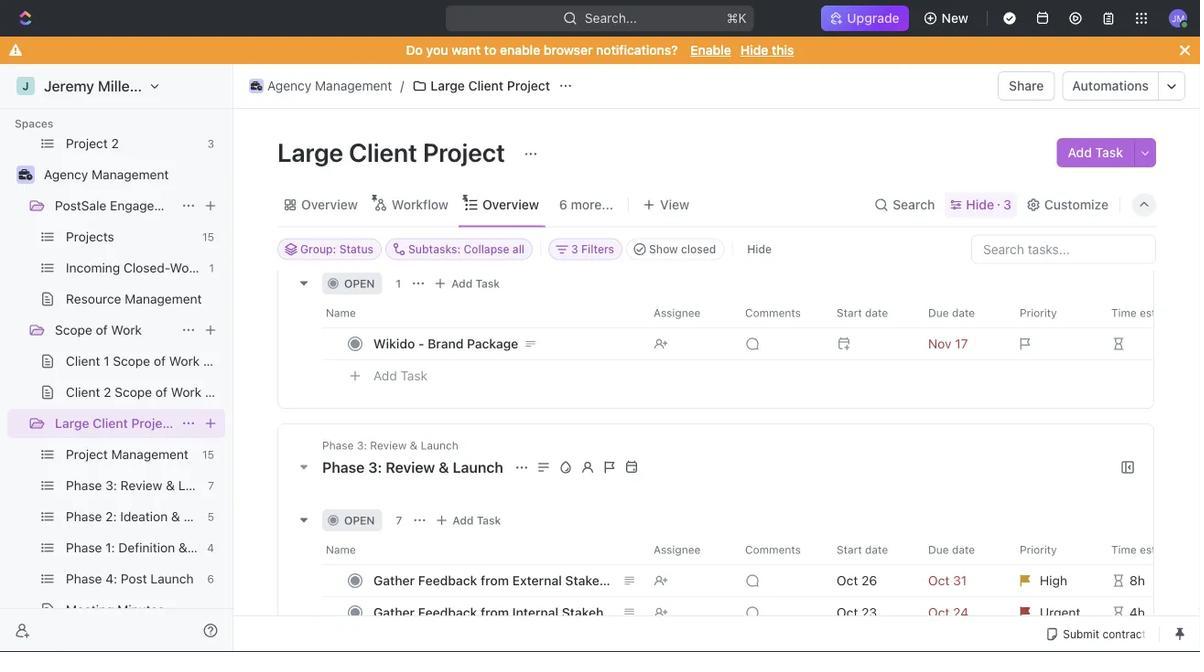 Task type: vqa. For each thing, say whether or not it's contained in the screenshot.


Task type: describe. For each thing, give the bounding box(es) containing it.
projects
[[66, 229, 114, 245]]

high
[[1040, 574, 1068, 589]]

2 start date button from the top
[[826, 536, 918, 565]]

phase 3: review & launch inside tree
[[66, 478, 222, 494]]

large client project inside tree
[[55, 416, 174, 431]]

upgrade
[[847, 11, 900, 26]]

do you want to enable browser notifications? enable hide this
[[406, 43, 794, 58]]

gather feedback from internal stakeholders link
[[369, 601, 642, 627]]

1 vertical spatial 3
[[1004, 197, 1012, 212]]

add task down wikido
[[374, 369, 428, 384]]

2 for client
[[104, 385, 111, 400]]

meeting minutes link
[[66, 596, 222, 625]]

tree containing project 2
[[7, 5, 261, 653]]

to
[[484, 43, 497, 58]]

onboarding
[[191, 541, 261, 556]]

1 comments button from the top
[[734, 299, 826, 328]]

management left / on the left of the page
[[315, 78, 392, 93]]

automations button
[[1064, 72, 1158, 100]]

time for 7
[[1112, 544, 1137, 557]]

4h
[[1130, 606, 1146, 621]]

customize button
[[1021, 192, 1114, 218]]

2 due date button from the top
[[918, 536, 1009, 565]]

scope for 1
[[113, 354, 150, 369]]

3 filters button
[[549, 239, 623, 261]]

8h button
[[1101, 565, 1192, 598]]

4:
[[106, 572, 117, 587]]

2 assignee from the top
[[654, 544, 701, 557]]

hide for hide
[[747, 243, 772, 256]]

client 2 scope of work docs
[[66, 385, 235, 400]]

1 vertical spatial phase 3: review & launch
[[322, 460, 507, 477]]

1 priority button from the top
[[1009, 299, 1101, 328]]

gather feedback from internal stakeholders
[[374, 606, 642, 621]]

view
[[660, 197, 690, 212]]

enable
[[691, 43, 731, 58]]

1 vertical spatial 3:
[[368, 460, 382, 477]]

2 priority button from the top
[[1009, 536, 1101, 565]]

meeting minutes
[[66, 603, 164, 618]]

phase for 7
[[66, 478, 102, 494]]

collapse
[[464, 243, 510, 256]]

time for 1
[[1112, 307, 1137, 320]]

add task button down wikido
[[365, 366, 435, 388]]

gather for gather feedback from external stakeholders
[[374, 574, 415, 589]]

j
[[22, 80, 29, 92]]

scope for 2
[[115, 385, 152, 400]]

15 for project management
[[202, 449, 214, 462]]

1 vertical spatial agency management link
[[44, 160, 222, 190]]

business time image
[[19, 169, 33, 180]]

2 for project
[[111, 136, 119, 151]]

miller's
[[98, 77, 147, 95]]

estimate for 1
[[1140, 307, 1185, 320]]

task up customize
[[1096, 145, 1124, 160]]

2 horizontal spatial 1
[[396, 278, 401, 291]]

package
[[467, 337, 519, 352]]

1 name from the top
[[326, 307, 356, 320]]

& for 7
[[166, 478, 175, 494]]

search
[[893, 197, 935, 212]]

add down subtasks: collapse all
[[452, 278, 473, 291]]

phase 2: ideation & production
[[66, 510, 248, 525]]

/
[[400, 78, 404, 93]]

gather feedback from external stakeholders
[[374, 574, 645, 589]]

7 inside tree
[[208, 480, 214, 493]]

phase 1: definition & onboarding
[[66, 541, 261, 556]]

client 1 scope of work docs
[[66, 354, 233, 369]]

2:
[[106, 510, 117, 525]]

jm button
[[1164, 4, 1193, 33]]

-
[[418, 337, 424, 352]]

brand
[[428, 337, 464, 352]]

add task button up customize
[[1057, 138, 1135, 168]]

Search tasks... text field
[[973, 236, 1156, 263]]

high button
[[1009, 565, 1101, 598]]

add task button up gather feedback from external stakeholders link
[[431, 511, 508, 533]]

external
[[513, 574, 562, 589]]

customize
[[1045, 197, 1109, 212]]

time estimate for 7
[[1112, 544, 1185, 557]]

client 1 scope of work docs link
[[66, 347, 233, 376]]

6 more... button
[[553, 192, 620, 218]]

6 for 6
[[207, 573, 214, 586]]

3: inside tree
[[106, 478, 117, 494]]

notifications?
[[596, 43, 678, 58]]

add task up customize
[[1068, 145, 1124, 160]]

stakeholders for gather feedback from external stakeholders
[[565, 574, 645, 589]]

6 for 6 more...
[[559, 197, 568, 212]]

urgent
[[1040, 606, 1081, 621]]

4
[[207, 542, 214, 555]]

& for 4
[[179, 541, 188, 556]]

from for external
[[481, 574, 509, 589]]

internal
[[513, 606, 559, 621]]

show
[[649, 243, 678, 256]]

time estimate button for 7
[[1101, 536, 1192, 565]]

1 vertical spatial large client project
[[277, 137, 511, 167]]

open for 7
[[344, 515, 375, 528]]

meeting
[[66, 603, 114, 618]]

new button
[[916, 4, 980, 33]]

won
[[170, 261, 196, 276]]

search button
[[869, 192, 941, 218]]

incoming closed-won deals link
[[66, 254, 233, 283]]

project 2 link
[[66, 129, 200, 158]]

1 horizontal spatial large
[[277, 137, 343, 167]]

hide 3
[[966, 197, 1012, 212]]

show closed
[[649, 243, 716, 256]]

0 vertical spatial review
[[370, 440, 407, 453]]

all
[[513, 243, 525, 256]]

project down the enable
[[507, 78, 550, 93]]

of for 1
[[154, 354, 166, 369]]

phase 2: ideation & production link
[[66, 503, 248, 532]]

gather feedback from external stakeholders link
[[369, 569, 645, 595]]

incoming closed-won deals
[[66, 261, 233, 276]]

of for 2
[[156, 385, 167, 400]]

task down -
[[401, 369, 428, 384]]

open for 1
[[344, 278, 375, 291]]

1 name button from the top
[[322, 299, 643, 328]]

project up workflow
[[423, 137, 505, 167]]

group:
[[300, 243, 336, 256]]

wikido - brand package
[[374, 337, 519, 352]]

2 due from the top
[[929, 544, 949, 557]]

review inside sidebar navigation
[[121, 478, 162, 494]]

add down wikido
[[374, 369, 397, 384]]

large client project link inside sidebar navigation
[[55, 409, 174, 439]]

phase 4: post launch
[[66, 572, 194, 587]]

jm
[[1172, 13, 1185, 23]]

8h
[[1130, 574, 1145, 589]]

business time image
[[251, 82, 262, 91]]

share
[[1009, 78, 1044, 93]]

2 overview from the left
[[483, 197, 539, 212]]

project 2
[[66, 136, 119, 151]]

0 vertical spatial phase 3: review & launch
[[322, 440, 459, 453]]

6 more...
[[559, 197, 614, 212]]

show closed button
[[626, 239, 725, 261]]

urgent button
[[1009, 598, 1101, 630]]

scope of work link
[[55, 316, 174, 345]]

1:
[[106, 541, 115, 556]]

resource management
[[66, 292, 202, 307]]

phase 4: post launch link
[[66, 565, 200, 594]]

deals
[[200, 261, 233, 276]]

& for 5
[[171, 510, 180, 525]]

production
[[184, 510, 248, 525]]

1 horizontal spatial 7
[[396, 515, 402, 528]]

1 horizontal spatial 1
[[209, 262, 214, 275]]

workspace
[[151, 77, 227, 95]]

hide button
[[740, 239, 779, 261]]

task up gather feedback from external stakeholders link
[[477, 515, 501, 528]]

work inside scope of work link
[[111, 323, 142, 338]]



Task type: locate. For each thing, give the bounding box(es) containing it.
1 time estimate button from the top
[[1101, 299, 1192, 328]]

0 vertical spatial time estimate
[[1112, 307, 1185, 320]]

work up "client 2 scope of work docs"
[[169, 354, 200, 369]]

2 estimate from the top
[[1140, 544, 1185, 557]]

phase for 4
[[66, 541, 102, 556]]

of inside scope of work link
[[96, 323, 108, 338]]

time
[[1112, 307, 1137, 320], [1112, 544, 1137, 557]]

hide left the this
[[741, 43, 769, 58]]

scope down resource
[[55, 323, 92, 338]]

agency management inside tree
[[44, 167, 169, 182]]

spaces
[[15, 117, 53, 130]]

1 vertical spatial assignee
[[654, 544, 701, 557]]

scope
[[55, 323, 92, 338], [113, 354, 150, 369], [115, 385, 152, 400]]

1 right won
[[209, 262, 214, 275]]

1 horizontal spatial agency management
[[267, 78, 392, 93]]

0 vertical spatial 6
[[559, 197, 568, 212]]

task down the collapse
[[476, 278, 500, 291]]

1 assignee from the top
[[654, 307, 701, 320]]

upgrade link
[[822, 5, 909, 31]]

time estimate for 1
[[1112, 307, 1185, 320]]

1 down scope of work link
[[104, 354, 109, 369]]

estimate
[[1140, 307, 1185, 320], [1140, 544, 1185, 557]]

large client project up workflow link
[[277, 137, 511, 167]]

1 vertical spatial name
[[326, 544, 356, 557]]

browser
[[544, 43, 593, 58]]

project
[[507, 78, 550, 93], [66, 136, 108, 151], [423, 137, 505, 167], [131, 416, 174, 431], [66, 447, 108, 462]]

priority down search tasks... text field
[[1020, 307, 1057, 320]]

1 vertical spatial due
[[929, 544, 949, 557]]

hide
[[741, 43, 769, 58], [966, 197, 994, 212], [747, 243, 772, 256]]

1 vertical spatial assignee button
[[643, 536, 734, 565]]

1 vertical spatial docs
[[205, 385, 235, 400]]

stakeholders
[[565, 574, 645, 589], [562, 606, 642, 621]]

0 vertical spatial 7
[[208, 480, 214, 493]]

phase for 5
[[66, 510, 102, 525]]

1 vertical spatial priority
[[1020, 544, 1057, 557]]

2 assignee button from the top
[[643, 536, 734, 565]]

0 vertical spatial 3
[[207, 137, 214, 150]]

3
[[207, 137, 214, 150], [1004, 197, 1012, 212], [572, 243, 579, 256]]

1 due date button from the top
[[918, 299, 1009, 328]]

1 vertical spatial time estimate button
[[1101, 536, 1192, 565]]

time up 8h
[[1112, 544, 1137, 557]]

0 vertical spatial start date button
[[826, 299, 918, 328]]

6 inside dropdown button
[[559, 197, 568, 212]]

phase 3: review & launch
[[322, 440, 459, 453], [322, 460, 507, 477], [66, 478, 222, 494]]

agency management left / on the left of the page
[[267, 78, 392, 93]]

3 left filters
[[572, 243, 579, 256]]

postsale engagements
[[55, 198, 191, 213]]

1 due date from the top
[[929, 307, 975, 320]]

0 vertical spatial assignee button
[[643, 299, 734, 328]]

project management
[[66, 447, 189, 462]]

2 name from the top
[[326, 544, 356, 557]]

phase 3: review & launch link
[[66, 472, 222, 501]]

2 horizontal spatial large
[[431, 78, 465, 93]]

of down resource
[[96, 323, 108, 338]]

1 horizontal spatial 3:
[[357, 440, 367, 453]]

0 horizontal spatial agency management link
[[44, 160, 222, 190]]

start date for 2nd start date "dropdown button"
[[837, 544, 888, 557]]

time down search tasks... text field
[[1112, 307, 1137, 320]]

1 horizontal spatial overview
[[483, 197, 539, 212]]

0 vertical spatial name button
[[322, 299, 643, 328]]

0 horizontal spatial agency management
[[44, 167, 169, 182]]

1 vertical spatial work
[[169, 354, 200, 369]]

due date for 2nd the due date dropdown button from the bottom
[[929, 307, 975, 320]]

1 vertical spatial scope
[[113, 354, 150, 369]]

project management link
[[66, 440, 195, 470]]

3 left 'customize' button
[[1004, 197, 1012, 212]]

2 vertical spatial of
[[156, 385, 167, 400]]

estimate for 7
[[1140, 544, 1185, 557]]

want
[[452, 43, 481, 58]]

scope down scope of work link
[[113, 354, 150, 369]]

engagements
[[110, 198, 191, 213]]

work
[[111, 323, 142, 338], [169, 354, 200, 369], [171, 385, 202, 400]]

of inside client 1 scope of work docs link
[[154, 354, 166, 369]]

large client project link up project management
[[55, 409, 174, 439]]

0 vertical spatial agency management link
[[245, 75, 397, 97]]

2 vertical spatial large client project
[[55, 416, 174, 431]]

2 time estimate from the top
[[1112, 544, 1185, 557]]

management down 'incoming closed-won deals' link
[[125, 292, 202, 307]]

1 assignee button from the top
[[643, 299, 734, 328]]

scope down client 1 scope of work docs link
[[115, 385, 152, 400]]

1 overview from the left
[[301, 197, 358, 212]]

feedback up gather feedback from internal stakeholders link
[[418, 574, 477, 589]]

phase for 6
[[66, 572, 102, 587]]

stakeholders right internal
[[562, 606, 642, 621]]

2 comments button from the top
[[734, 536, 826, 565]]

of down client 1 scope of work docs link
[[156, 385, 167, 400]]

docs up "client 2 scope of work docs"
[[203, 354, 233, 369]]

docs for client 2 scope of work docs
[[205, 385, 235, 400]]

client
[[468, 78, 504, 93], [349, 137, 418, 167], [66, 354, 100, 369], [66, 385, 100, 400], [93, 416, 128, 431]]

0 vertical spatial stakeholders
[[565, 574, 645, 589]]

agency management down project 2
[[44, 167, 169, 182]]

docs
[[203, 354, 233, 369], [205, 385, 235, 400]]

large client project link down to
[[408, 75, 555, 97]]

0 vertical spatial gather
[[374, 574, 415, 589]]

6 inside tree
[[207, 573, 214, 586]]

work for 2
[[171, 385, 202, 400]]

agency management link left / on the left of the page
[[245, 75, 397, 97]]

2 down miller's
[[111, 136, 119, 151]]

agency inside tree
[[44, 167, 88, 182]]

priority up high
[[1020, 544, 1057, 557]]

jeremy
[[44, 77, 94, 95]]

work inside client 1 scope of work docs link
[[169, 354, 200, 369]]

2 due date from the top
[[929, 544, 975, 557]]

hide inside hide button
[[747, 243, 772, 256]]

overview
[[301, 197, 358, 212], [483, 197, 539, 212]]

hide for hide 3
[[966, 197, 994, 212]]

group: status
[[300, 243, 374, 256]]

large inside tree
[[55, 416, 89, 431]]

add up customize
[[1068, 145, 1092, 160]]

1 vertical spatial 7
[[396, 515, 402, 528]]

1 gather from the top
[[374, 574, 415, 589]]

0 vertical spatial priority
[[1020, 307, 1057, 320]]

15 up deals at the left top
[[202, 231, 214, 244]]

1 vertical spatial comments
[[745, 544, 801, 557]]

sidebar navigation
[[0, 5, 261, 653]]

from
[[481, 574, 509, 589], [481, 606, 509, 621]]

large client project up project management
[[55, 416, 174, 431]]

2 vertical spatial 1
[[104, 354, 109, 369]]

2 vertical spatial scope
[[115, 385, 152, 400]]

work down resource management
[[111, 323, 142, 338]]

add task button
[[1057, 138, 1135, 168], [430, 273, 507, 295], [365, 366, 435, 388], [431, 511, 508, 533]]

0 vertical spatial of
[[96, 323, 108, 338]]

2 priority from the top
[[1020, 544, 1057, 557]]

0 horizontal spatial overview link
[[298, 192, 358, 218]]

0 vertical spatial scope
[[55, 323, 92, 338]]

agency management link down project 2 link
[[44, 160, 222, 190]]

15
[[202, 231, 214, 244], [202, 449, 214, 462]]

name button
[[322, 299, 643, 328], [322, 536, 643, 565]]

filters
[[582, 243, 615, 256]]

0 vertical spatial priority button
[[1009, 299, 1101, 328]]

0 horizontal spatial 6
[[207, 573, 214, 586]]

0 vertical spatial large client project link
[[408, 75, 555, 97]]

more...
[[571, 197, 614, 212]]

1 start date button from the top
[[826, 299, 918, 328]]

postsale
[[55, 198, 106, 213]]

feedback for external
[[418, 574, 477, 589]]

time estimate
[[1112, 307, 1185, 320], [1112, 544, 1185, 557]]

1 comments from the top
[[745, 307, 801, 320]]

1 open from the top
[[344, 278, 375, 291]]

2
[[111, 136, 119, 151], [104, 385, 111, 400]]

1 priority from the top
[[1020, 307, 1057, 320]]

2 vertical spatial hide
[[747, 243, 772, 256]]

3 inside tree
[[207, 137, 214, 150]]

0 vertical spatial feedback
[[418, 574, 477, 589]]

2 down client 1 scope of work docs link
[[104, 385, 111, 400]]

start date
[[837, 307, 888, 320], [837, 544, 888, 557]]

add task down subtasks: collapse all
[[452, 278, 500, 291]]

tara shultz's workspace, , element
[[16, 77, 35, 95]]

name button up 'package'
[[322, 299, 643, 328]]

stakeholders for gather feedback from internal stakeholders
[[562, 606, 642, 621]]

1 horizontal spatial large client project link
[[408, 75, 555, 97]]

0 vertical spatial estimate
[[1140, 307, 1185, 320]]

gather for gather feedback from internal stakeholders
[[374, 606, 415, 621]]

1 vertical spatial 6
[[207, 573, 214, 586]]

overview up all
[[483, 197, 539, 212]]

do
[[406, 43, 423, 58]]

15 for projects
[[202, 231, 214, 244]]

1 time from the top
[[1112, 307, 1137, 320]]

1 vertical spatial time estimate
[[1112, 544, 1185, 557]]

1 vertical spatial 2
[[104, 385, 111, 400]]

agency up postsale
[[44, 167, 88, 182]]

large client project inside large client project link
[[431, 78, 550, 93]]

add task
[[1068, 145, 1124, 160], [452, 278, 500, 291], [374, 369, 428, 384], [453, 515, 501, 528]]

start
[[837, 307, 862, 320], [837, 544, 862, 557]]

client 2 scope of work docs link
[[66, 378, 235, 408]]

agency right business time icon
[[267, 78, 312, 93]]

closed-
[[124, 261, 170, 276]]

priority button down search tasks... text field
[[1009, 299, 1101, 328]]

1 start date from the top
[[837, 307, 888, 320]]

postsale engagements link
[[55, 191, 191, 221]]

tree
[[7, 5, 261, 653]]

1
[[209, 262, 214, 275], [396, 278, 401, 291], [104, 354, 109, 369]]

2 name button from the top
[[322, 536, 643, 565]]

1 15 from the top
[[202, 231, 214, 244]]

from up gather feedback from internal stakeholders link
[[481, 574, 509, 589]]

2 vertical spatial 3
[[572, 243, 579, 256]]

0 vertical spatial 2
[[111, 136, 119, 151]]

1 vertical spatial agency
[[44, 167, 88, 182]]

0 horizontal spatial 3:
[[106, 478, 117, 494]]

4h button
[[1101, 598, 1192, 630]]

2 open from the top
[[344, 515, 375, 528]]

0 vertical spatial comments
[[745, 307, 801, 320]]

2 vertical spatial 3:
[[106, 478, 117, 494]]

hide right search
[[966, 197, 994, 212]]

of up "client 2 scope of work docs"
[[154, 354, 166, 369]]

priority button up high
[[1009, 536, 1101, 565]]

due date button
[[918, 299, 1009, 328], [918, 536, 1009, 565]]

0 horizontal spatial agency
[[44, 167, 88, 182]]

subtasks: collapse all
[[408, 243, 525, 256]]

1 vertical spatial time
[[1112, 544, 1137, 557]]

2 overview link from the left
[[479, 192, 539, 218]]

projects link
[[66, 223, 195, 252]]

3 for 3
[[207, 137, 214, 150]]

1 vertical spatial comments button
[[734, 536, 826, 565]]

2 start from the top
[[837, 544, 862, 557]]

from for internal
[[481, 606, 509, 621]]

2 horizontal spatial 3:
[[368, 460, 382, 477]]

0 vertical spatial start date
[[837, 307, 888, 320]]

management up phase 3: review & launch link
[[111, 447, 189, 462]]

scope of work
[[55, 323, 142, 338]]

6 down "4"
[[207, 573, 214, 586]]

1 feedback from the top
[[418, 574, 477, 589]]

management
[[315, 78, 392, 93], [92, 167, 169, 182], [125, 292, 202, 307], [111, 447, 189, 462]]

overview link up group: status in the top left of the page
[[298, 192, 358, 218]]

2 time from the top
[[1112, 544, 1137, 557]]

large
[[431, 78, 465, 93], [277, 137, 343, 167], [55, 416, 89, 431]]

0 vertical spatial agency management
[[267, 78, 392, 93]]

workflow
[[392, 197, 449, 212]]

definition
[[118, 541, 175, 556]]

1 start from the top
[[837, 307, 862, 320]]

task
[[1096, 145, 1124, 160], [476, 278, 500, 291], [401, 369, 428, 384], [477, 515, 501, 528]]

closed
[[681, 243, 716, 256]]

you
[[426, 43, 448, 58]]

project up phase 3: review & launch link
[[66, 447, 108, 462]]

name button up gather feedback from external stakeholders link
[[322, 536, 643, 565]]

start date for 2nd start date "dropdown button" from the bottom of the page
[[837, 307, 888, 320]]

1 time estimate from the top
[[1112, 307, 1185, 320]]

post
[[121, 572, 147, 587]]

work down client 1 scope of work docs link
[[171, 385, 202, 400]]

2 vertical spatial large
[[55, 416, 89, 431]]

resource management link
[[66, 285, 222, 314]]

hide right closed in the right of the page
[[747, 243, 772, 256]]

overview link up all
[[479, 192, 539, 218]]

1 vertical spatial feedback
[[418, 606, 477, 621]]

1 vertical spatial review
[[386, 460, 435, 477]]

assignee button
[[643, 299, 734, 328], [643, 536, 734, 565]]

ideation
[[120, 510, 168, 525]]

project down the client 2 scope of work docs link
[[131, 416, 174, 431]]

2 gather from the top
[[374, 606, 415, 621]]

incoming
[[66, 261, 120, 276]]

work inside the client 2 scope of work docs link
[[171, 385, 202, 400]]

1 vertical spatial gather
[[374, 606, 415, 621]]

jeremy miller's workspace
[[44, 77, 227, 95]]

1 vertical spatial name button
[[322, 536, 643, 565]]

work for 1
[[169, 354, 200, 369]]

1 vertical spatial 1
[[396, 278, 401, 291]]

workflow link
[[388, 192, 449, 218]]

2 comments from the top
[[745, 544, 801, 557]]

due date for 2nd the due date dropdown button from the top
[[929, 544, 975, 557]]

3 for 3 filters
[[572, 243, 579, 256]]

1 vertical spatial 15
[[202, 449, 214, 462]]

docs for client 1 scope of work docs
[[203, 354, 233, 369]]

from down gather feedback from external stakeholders link
[[481, 606, 509, 621]]

1 vertical spatial start date
[[837, 544, 888, 557]]

enable
[[500, 43, 541, 58]]

2 vertical spatial review
[[121, 478, 162, 494]]

0 vertical spatial open
[[344, 278, 375, 291]]

1 due from the top
[[929, 307, 949, 320]]

time estimate button for 1
[[1101, 299, 1192, 328]]

2 15 from the top
[[202, 449, 214, 462]]

add up gather feedback from external stakeholders link
[[453, 515, 474, 528]]

1 overview link from the left
[[298, 192, 358, 218]]

0 vertical spatial 15
[[202, 231, 214, 244]]

add task up gather feedback from external stakeholders link
[[453, 515, 501, 528]]

of inside the client 2 scope of work docs link
[[156, 385, 167, 400]]

1 vertical spatial agency management
[[44, 167, 169, 182]]

2 horizontal spatial 3
[[1004, 197, 1012, 212]]

1 vertical spatial priority button
[[1009, 536, 1101, 565]]

open
[[344, 278, 375, 291], [344, 515, 375, 528]]

subtasks:
[[408, 243, 461, 256]]

comments
[[745, 307, 801, 320], [745, 544, 801, 557]]

add
[[1068, 145, 1092, 160], [452, 278, 473, 291], [374, 369, 397, 384], [453, 515, 474, 528]]

feedback down gather feedback from external stakeholders link
[[418, 606, 477, 621]]

assignee
[[654, 307, 701, 320], [654, 544, 701, 557]]

1 vertical spatial start
[[837, 544, 862, 557]]

feedback for internal
[[418, 606, 477, 621]]

0 horizontal spatial overview
[[301, 197, 358, 212]]

management down project 2 link
[[92, 167, 169, 182]]

1 vertical spatial start date button
[[826, 536, 918, 565]]

0 vertical spatial hide
[[741, 43, 769, 58]]

1 up wikido
[[396, 278, 401, 291]]

status
[[339, 243, 374, 256]]

0 vertical spatial due date
[[929, 307, 975, 320]]

0 vertical spatial work
[[111, 323, 142, 338]]

project down jeremy
[[66, 136, 108, 151]]

1 horizontal spatial 3
[[572, 243, 579, 256]]

resource
[[66, 292, 121, 307]]

&
[[410, 440, 418, 453], [439, 460, 449, 477], [166, 478, 175, 494], [171, 510, 180, 525], [179, 541, 188, 556]]

1 estimate from the top
[[1140, 307, 1185, 320]]

3 down workspace
[[207, 137, 214, 150]]

2 vertical spatial work
[[171, 385, 202, 400]]

0 vertical spatial assignee
[[654, 307, 701, 320]]

this
[[772, 43, 794, 58]]

3 inside dropdown button
[[572, 243, 579, 256]]

view button
[[637, 192, 696, 218]]

15 up 5 at the left
[[202, 449, 214, 462]]

1 vertical spatial large
[[277, 137, 343, 167]]

gather inside gather feedback from internal stakeholders link
[[374, 606, 415, 621]]

0 horizontal spatial large
[[55, 416, 89, 431]]

time estimate button
[[1101, 299, 1192, 328], [1101, 536, 1192, 565]]

0 vertical spatial due
[[929, 307, 949, 320]]

agency
[[267, 78, 312, 93], [44, 167, 88, 182]]

0 vertical spatial large client project
[[431, 78, 550, 93]]

1 horizontal spatial agency management link
[[245, 75, 397, 97]]

1 horizontal spatial agency
[[267, 78, 312, 93]]

2 time estimate button from the top
[[1101, 536, 1192, 565]]

gather inside gather feedback from external stakeholders link
[[374, 574, 415, 589]]

2 start date from the top
[[837, 544, 888, 557]]

stakeholders right external
[[565, 574, 645, 589]]

6 left more... on the top of the page
[[559, 197, 568, 212]]

0 vertical spatial 1
[[209, 262, 214, 275]]

1 from from the top
[[481, 574, 509, 589]]

large client project down to
[[431, 78, 550, 93]]

⌘k
[[727, 11, 747, 26]]

5
[[207, 511, 214, 524]]

0 horizontal spatial large client project link
[[55, 409, 174, 439]]

minutes
[[117, 603, 164, 618]]

0 vertical spatial name
[[326, 307, 356, 320]]

add task button down subtasks: collapse all
[[430, 273, 507, 295]]

0 horizontal spatial 3
[[207, 137, 214, 150]]

2 feedback from the top
[[418, 606, 477, 621]]

due date
[[929, 307, 975, 320], [929, 544, 975, 557]]

overview up group: status in the top left of the page
[[301, 197, 358, 212]]

docs down client 1 scope of work docs link
[[205, 385, 235, 400]]

2 from from the top
[[481, 606, 509, 621]]



